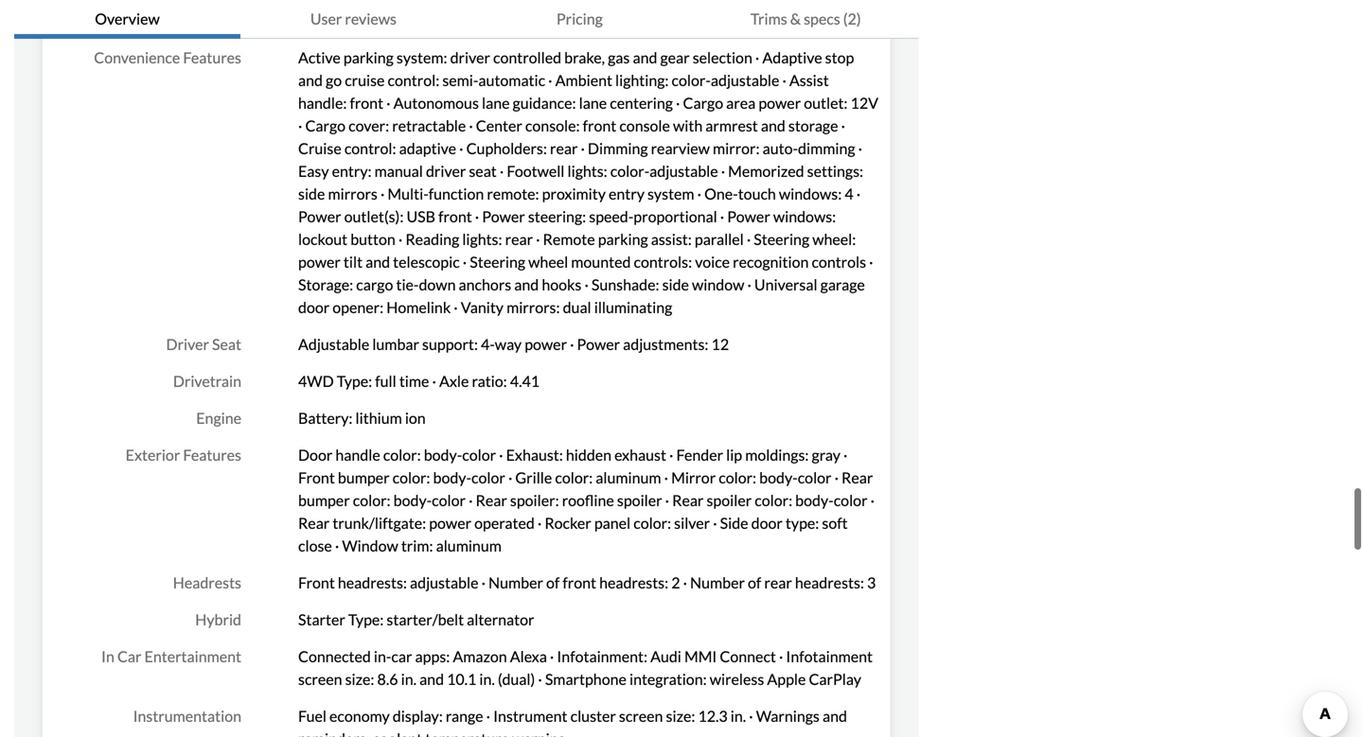 Task type: locate. For each thing, give the bounding box(es) containing it.
adjustable up area
[[711, 71, 780, 90]]

1 horizontal spatial rear
[[550, 139, 578, 158]]

color- down gear
[[672, 71, 711, 90]]

lights: up proximity
[[568, 162, 608, 181]]

rocker
[[545, 514, 592, 533]]

0 vertical spatial control:
[[388, 71, 440, 90]]

0 horizontal spatial door
[[298, 298, 330, 317]]

instrumentation
[[133, 708, 242, 726]]

dimming
[[799, 139, 856, 158]]

1 horizontal spatial number
[[691, 574, 745, 593]]

0 horizontal spatial color-
[[611, 162, 650, 181]]

cargo
[[683, 94, 724, 112], [305, 117, 346, 135]]

and down apps:
[[420, 671, 444, 689]]

headrests: down window
[[338, 574, 407, 593]]

rear down type:
[[765, 574, 793, 593]]

settings:
[[808, 162, 864, 181]]

with
[[673, 117, 703, 135]]

1 vertical spatial control:
[[345, 139, 396, 158]]

soft
[[823, 514, 848, 533]]

universal
[[755, 276, 818, 294]]

hooks
[[542, 276, 582, 294]]

side down controls:
[[663, 276, 690, 294]]

rear up close
[[298, 514, 330, 533]]

1 front from the top
[[298, 469, 335, 487]]

· left "exhaust:" at the bottom of the page
[[499, 446, 503, 465]]

1 horizontal spatial headrests:
[[600, 574, 669, 593]]

automatic
[[479, 71, 546, 90]]

0 vertical spatial door
[[298, 298, 330, 317]]

number up 'alternator'
[[489, 574, 544, 593]]

adjustments:
[[623, 335, 709, 354]]

· up guidance:
[[549, 71, 553, 90]]

power down assist
[[759, 94, 801, 112]]

1 vertical spatial front
[[298, 574, 335, 593]]

spoiler up panel
[[617, 492, 663, 510]]

trunk/liftgate:
[[333, 514, 426, 533]]

aluminum down operated
[[436, 537, 502, 556]]

power
[[298, 208, 341, 226], [482, 208, 525, 226], [728, 208, 771, 226], [577, 335, 621, 354]]

and left go
[[298, 71, 323, 90]]

· right 'adaptive'
[[460, 139, 464, 158]]

· left spoiler:
[[469, 492, 473, 510]]

amazon
[[453, 648, 507, 666]]

power down touch
[[728, 208, 771, 226]]

trims
[[751, 9, 788, 28]]

0 horizontal spatial cargo
[[305, 117, 346, 135]]

side
[[298, 185, 325, 203], [663, 276, 690, 294]]

storage
[[789, 117, 839, 135]]

size: inside fuel economy display: range · instrument cluster screen size: 12.3 in. · warnings and reminders: coolant temperature warning
[[666, 708, 696, 726]]

proportional
[[634, 208, 718, 226]]

driver up "function"
[[426, 162, 466, 181]]

illuminating
[[595, 298, 673, 317]]

0 horizontal spatial size:
[[345, 671, 375, 689]]

0 horizontal spatial spoiler
[[617, 492, 663, 510]]

· left side
[[713, 514, 718, 533]]

adjustable up "starter/belt" on the bottom left of the page
[[410, 574, 479, 593]]

1 horizontal spatial side
[[663, 276, 690, 294]]

door
[[298, 298, 330, 317], [752, 514, 783, 533]]

overview tab
[[14, 0, 241, 39]]

2 front from the top
[[298, 574, 335, 593]]

color-
[[672, 71, 711, 90], [611, 162, 650, 181]]

semi-
[[443, 71, 479, 90]]

0 horizontal spatial screen
[[298, 671, 342, 689]]

steering up recognition
[[754, 230, 810, 249]]

2 number from the left
[[691, 574, 745, 593]]

reminders:
[[298, 730, 370, 738]]

dimming
[[588, 139, 648, 158]]

· up 'alternator'
[[482, 574, 486, 593]]

driver seat
[[166, 335, 242, 354]]

recognition
[[733, 253, 809, 271]]

10.1
[[447, 671, 477, 689]]

body- left grille
[[433, 469, 472, 487]]

spoiler up side
[[707, 492, 752, 510]]

1 horizontal spatial aluminum
[[596, 469, 662, 487]]

active
[[298, 48, 341, 67]]

0 vertical spatial color-
[[672, 71, 711, 90]]

proximity
[[542, 185, 606, 203]]

display:
[[393, 708, 443, 726]]

drivetrain
[[173, 372, 242, 391]]

control: down system:
[[388, 71, 440, 90]]

lane up center
[[482, 94, 510, 112]]

ion
[[405, 409, 426, 428]]

1 features from the top
[[183, 48, 242, 67]]

selection
[[693, 48, 753, 67]]

tab list
[[14, 0, 919, 39]]

8.6
[[378, 671, 398, 689]]

1 vertical spatial rear
[[505, 230, 533, 249]]

1 of from the left
[[547, 574, 560, 593]]

0 horizontal spatial of
[[547, 574, 560, 593]]

0 horizontal spatial number
[[489, 574, 544, 593]]

type: for starter/belt
[[348, 611, 384, 630]]

driver up semi-
[[450, 48, 491, 67]]

1 number from the left
[[489, 574, 544, 593]]

adjustable
[[298, 335, 370, 354]]

1 horizontal spatial lane
[[579, 94, 607, 112]]

adjustable down rearview
[[650, 162, 719, 181]]

1 horizontal spatial cargo
[[683, 94, 724, 112]]

2 lane from the left
[[579, 94, 607, 112]]

of down rocker
[[547, 574, 560, 593]]

2 horizontal spatial in.
[[731, 708, 747, 726]]

front down rocker
[[563, 574, 597, 593]]

steering
[[754, 230, 810, 249], [470, 253, 526, 271]]

brake,
[[565, 48, 605, 67]]

front down door at left
[[298, 469, 335, 487]]

door inside door handle color: body-color · exhaust: hidden exhaust · fender lip moldings: gray · front bumper color: body-color · grille color: aluminum · mirror color: body-color · rear bumper color: body-color · rear spoiler: roofline spoiler · rear spoiler color: body-color · rear trunk/liftgate: power operated · rocker panel color: silver · side door type: soft close · window trim: aluminum
[[752, 514, 783, 533]]

cruise
[[298, 139, 342, 158]]

center
[[476, 117, 523, 135]]

and inside fuel economy display: range · instrument cluster screen size: 12.3 in. · warnings and reminders: coolant temperature warning
[[823, 708, 848, 726]]

type: left full
[[337, 372, 372, 391]]

power up trim:
[[429, 514, 472, 533]]

2 vertical spatial adjustable
[[410, 574, 479, 593]]

cover:
[[349, 117, 389, 135]]

0 horizontal spatial lane
[[482, 94, 510, 112]]

aluminum down exhaust
[[596, 469, 662, 487]]

1 vertical spatial type:
[[348, 611, 384, 630]]

· left dimming
[[581, 139, 585, 158]]

front down "function"
[[439, 208, 472, 226]]

12.3
[[699, 708, 728, 726]]

headrests: left 2
[[600, 574, 669, 593]]

0 vertical spatial size:
[[345, 671, 375, 689]]

mirror:
[[713, 139, 760, 158]]

starter type: starter/belt alternator
[[298, 611, 535, 630]]

in. right 8.6
[[401, 671, 417, 689]]

pricing tab
[[467, 0, 693, 39]]

1 horizontal spatial lights:
[[568, 162, 608, 181]]

type: up in-
[[348, 611, 384, 630]]

bumper down door at left
[[298, 492, 350, 510]]

1 vertical spatial aluminum
[[436, 537, 502, 556]]

hybrid
[[195, 611, 242, 630]]

of down side
[[748, 574, 762, 593]]

user reviews tab
[[241, 0, 467, 39]]

screen down connected
[[298, 671, 342, 689]]

in. down amazon on the left of page
[[480, 671, 495, 689]]

voice
[[695, 253, 730, 271]]

side
[[720, 514, 749, 533]]

number right 2
[[691, 574, 745, 593]]

1 horizontal spatial in.
[[480, 671, 495, 689]]

0 horizontal spatial aluminum
[[436, 537, 502, 556]]

features for convenience features
[[183, 48, 242, 67]]

· left fender
[[670, 446, 674, 465]]

color left "exhaust:" at the bottom of the page
[[462, 446, 496, 465]]

windows: down settings:
[[779, 185, 842, 203]]

screen down integration: on the bottom of page
[[619, 708, 663, 726]]

2 features from the top
[[183, 446, 242, 465]]

control: down the cover:
[[345, 139, 396, 158]]

spoiler
[[617, 492, 663, 510], [707, 492, 752, 510]]

function
[[429, 185, 484, 203]]

cargo up the with
[[683, 94, 724, 112]]

door down storage:
[[298, 298, 330, 317]]

fuel economy display: range · instrument cluster screen size: 12.3 in. · warnings and reminders: coolant temperature warning
[[298, 708, 848, 738]]

mounted
[[571, 253, 631, 271]]

door inside active parking system: driver controlled brake, gas and gear selection · adaptive stop and go cruise control: semi-automatic · ambient lighting: color-adjustable · assist handle: front · autonomous lane guidance: lane centering · cargo area power outlet: 12v · cargo cover: retractable · center console: front console with armrest and storage · cruise control: adaptive · cupholders: rear · dimming rearview mirror: auto-dimming · easy entry: manual driver seat · footwell lights: color-adjustable · memorized settings: side mirrors · multi-function remote: proximity entry system · one-touch windows: 4 · power outlet(s): usb front · power steering: speed-proportional · power windows: lockout button · reading lights: rear · remote parking assist: parallel · steering wheel: power tilt and telescopic · steering wheel mounted controls: voice recognition controls · storage: cargo tie-down anchors and hooks · sunshade: side window · universal garage door opener: homelink · vanity mirrors: dual illuminating
[[298, 298, 330, 317]]

0 vertical spatial features
[[183, 48, 242, 67]]

coolant
[[373, 730, 423, 738]]

1 vertical spatial driver
[[426, 162, 466, 181]]

axle
[[439, 372, 469, 391]]

in. inside fuel economy display: range · instrument cluster screen size: 12.3 in. · warnings and reminders: coolant temperature warning
[[731, 708, 747, 726]]

0 horizontal spatial headrests:
[[338, 574, 407, 593]]

· up one- at the right top
[[722, 162, 726, 181]]

remote
[[543, 230, 595, 249]]

2 spoiler from the left
[[707, 492, 752, 510]]

memorized
[[729, 162, 805, 181]]

system:
[[397, 48, 448, 67]]

tab list containing overview
[[14, 0, 919, 39]]

1 horizontal spatial screen
[[619, 708, 663, 726]]

· left one- at the right top
[[698, 185, 702, 203]]

assist:
[[651, 230, 692, 249]]

cargo down handle:
[[305, 117, 346, 135]]

0 horizontal spatial rear
[[505, 230, 533, 249]]

· up wheel
[[536, 230, 540, 249]]

0 vertical spatial front
[[298, 469, 335, 487]]

driver
[[450, 48, 491, 67], [426, 162, 466, 181]]

0 horizontal spatial side
[[298, 185, 325, 203]]

1 horizontal spatial size:
[[666, 708, 696, 726]]

1 vertical spatial lights:
[[463, 230, 503, 249]]

1 vertical spatial bumper
[[298, 492, 350, 510]]

1 horizontal spatial color-
[[672, 71, 711, 90]]

car
[[117, 648, 142, 666]]

1 vertical spatial parking
[[598, 230, 649, 249]]

and inside connected in-car apps: amazon alexa · infotainment: audi mmi connect · infotainment screen size: 8.6 in. and 10.1 in. (dual) · smartphone integration: wireless apple carplay
[[420, 671, 444, 689]]

infotainment:
[[557, 648, 648, 666]]

features right convenience
[[183, 48, 242, 67]]

garage
[[821, 276, 866, 294]]

fender
[[677, 446, 724, 465]]

telescopic
[[393, 253, 460, 271]]

1 vertical spatial features
[[183, 446, 242, 465]]

1 vertical spatial door
[[752, 514, 783, 533]]

· down gray
[[835, 469, 839, 487]]

rear down console:
[[550, 139, 578, 158]]

retractable
[[392, 117, 466, 135]]

touch
[[739, 185, 777, 203]]

mirrors
[[328, 185, 378, 203]]

1 horizontal spatial of
[[748, 574, 762, 593]]

rear
[[842, 469, 874, 487], [476, 492, 508, 510], [673, 492, 704, 510], [298, 514, 330, 533]]

lighting:
[[616, 71, 669, 90]]

0 vertical spatial parking
[[344, 48, 394, 67]]

side down easy
[[298, 185, 325, 203]]

· up the 'outlet(s):'
[[381, 185, 385, 203]]

remote:
[[487, 185, 540, 203]]

12
[[712, 335, 729, 354]]

and up auto-
[[761, 117, 786, 135]]

warning
[[512, 730, 566, 738]]

features
[[183, 48, 242, 67], [183, 446, 242, 465]]

adjustable
[[711, 71, 780, 90], [650, 162, 719, 181], [410, 574, 479, 593]]

1 horizontal spatial steering
[[754, 230, 810, 249]]

headrests: left 3
[[796, 574, 865, 593]]

1 vertical spatial steering
[[470, 253, 526, 271]]

handle:
[[298, 94, 347, 112]]

1 vertical spatial windows:
[[774, 208, 837, 226]]

front down close
[[298, 574, 335, 593]]

wheel:
[[813, 230, 857, 249]]

1 horizontal spatial spoiler
[[707, 492, 752, 510]]

1 horizontal spatial door
[[752, 514, 783, 533]]

· up apple
[[780, 648, 784, 666]]

lane down ambient
[[579, 94, 607, 112]]

0 vertical spatial lights:
[[568, 162, 608, 181]]

2 horizontal spatial headrests:
[[796, 574, 865, 593]]

2 horizontal spatial rear
[[765, 574, 793, 593]]

1 vertical spatial screen
[[619, 708, 663, 726]]

0 vertical spatial screen
[[298, 671, 342, 689]]

lip
[[727, 446, 743, 465]]

size: left 8.6
[[345, 671, 375, 689]]

front inside door handle color: body-color · exhaust: hidden exhaust · fender lip moldings: gray · front bumper color: body-color · grille color: aluminum · mirror color: body-color · rear bumper color: body-color · rear spoiler: roofline spoiler · rear spoiler color: body-color · rear trunk/liftgate: power operated · rocker panel color: silver · side door type: soft close · window trim: aluminum
[[298, 469, 335, 487]]

steering up anchors on the top of page
[[470, 253, 526, 271]]

door right side
[[752, 514, 783, 533]]

silver
[[675, 514, 711, 533]]

0 vertical spatial type:
[[337, 372, 372, 391]]

0 vertical spatial windows:
[[779, 185, 842, 203]]

0 vertical spatial rear
[[550, 139, 578, 158]]

hidden
[[566, 446, 612, 465]]

1 vertical spatial size:
[[666, 708, 696, 726]]

trims & specs (2) tab
[[693, 0, 919, 39]]



Task type: describe. For each thing, give the bounding box(es) containing it.
in-
[[374, 648, 392, 666]]

gas
[[608, 48, 630, 67]]

entry:
[[332, 162, 372, 181]]

reviews
[[345, 9, 397, 28]]

vanity
[[461, 298, 504, 317]]

carplay
[[809, 671, 862, 689]]

2 vertical spatial rear
[[765, 574, 793, 593]]

0 vertical spatial adjustable
[[711, 71, 780, 90]]

0 horizontal spatial lights:
[[463, 230, 503, 249]]

· up anchors on the top of page
[[463, 253, 467, 271]]

1 vertical spatial adjustable
[[650, 162, 719, 181]]

seat
[[212, 335, 242, 354]]

1 vertical spatial color-
[[611, 162, 650, 181]]

3 headrests: from the left
[[796, 574, 865, 593]]

· up 'dual'
[[585, 276, 589, 294]]

alternator
[[467, 611, 535, 630]]

0 horizontal spatial in.
[[401, 671, 417, 689]]

console
[[620, 117, 671, 135]]

trim:
[[401, 537, 433, 556]]

power up lockout
[[298, 208, 341, 226]]

· left 'warnings' at the bottom
[[749, 708, 754, 726]]

one-
[[705, 185, 739, 203]]

seat
[[469, 162, 497, 181]]

convenience features
[[94, 48, 242, 67]]

· right alexa
[[550, 648, 554, 666]]

power down remote:
[[482, 208, 525, 226]]

1 spoiler from the left
[[617, 492, 663, 510]]

rear up soft
[[842, 469, 874, 487]]

power down 'dual'
[[577, 335, 621, 354]]

body- down ion
[[424, 446, 462, 465]]

2 headrests: from the left
[[600, 574, 669, 593]]

adaptive
[[763, 48, 823, 67]]

· down "function"
[[475, 208, 479, 226]]

full
[[375, 372, 397, 391]]

· right 'dimming'
[[859, 139, 863, 158]]

connect
[[720, 648, 777, 666]]

· up the cruise
[[298, 117, 303, 135]]

autonomous
[[394, 94, 479, 112]]

fuel
[[298, 708, 327, 726]]

outlet:
[[804, 94, 848, 112]]

exterior features
[[126, 446, 242, 465]]

color left grille
[[472, 469, 506, 487]]

warnings
[[757, 708, 820, 726]]

infotainment
[[787, 648, 873, 666]]

2 of from the left
[[748, 574, 762, 593]]

· down 'dual'
[[570, 335, 574, 354]]

rear up silver
[[673, 492, 704, 510]]

color up trim:
[[432, 492, 466, 510]]

(dual)
[[498, 671, 535, 689]]

0 vertical spatial driver
[[450, 48, 491, 67]]

guidance:
[[513, 94, 576, 112]]

0 horizontal spatial parking
[[344, 48, 394, 67]]

cruise
[[345, 71, 385, 90]]

multi-
[[388, 185, 429, 203]]

· down exhaust
[[666, 492, 670, 510]]

button
[[351, 230, 396, 249]]

body- up type:
[[796, 492, 834, 510]]

0 vertical spatial steering
[[754, 230, 810, 249]]

controls:
[[634, 253, 693, 271]]

moldings:
[[746, 446, 809, 465]]

sunshade:
[[592, 276, 660, 294]]

armrest
[[706, 117, 758, 135]]

4-
[[481, 335, 495, 354]]

4wd type: full time · axle ratio: 4.41
[[298, 372, 540, 391]]

steering:
[[528, 208, 586, 226]]

· right close
[[335, 537, 339, 556]]

· left grille
[[509, 469, 513, 487]]

audi
[[651, 648, 682, 666]]

0 vertical spatial aluminum
[[596, 469, 662, 487]]

4.41
[[510, 372, 540, 391]]

body- down the moldings:
[[760, 469, 798, 487]]

0 vertical spatial cargo
[[683, 94, 724, 112]]

power inside door handle color: body-color · exhaust: hidden exhaust · fender lip moldings: gray · front bumper color: body-color · grille color: aluminum · mirror color: body-color · rear bumper color: body-color · rear spoiler: roofline spoiler · rear spoiler color: body-color · rear trunk/liftgate: power operated · rocker panel color: silver · side door type: soft close · window trim: aluminum
[[429, 514, 472, 533]]

lithium
[[356, 409, 402, 428]]

· up 3
[[871, 492, 875, 510]]

color up soft
[[834, 492, 868, 510]]

entertainment
[[144, 648, 242, 666]]

overview
[[95, 9, 160, 28]]

go
[[326, 71, 342, 90]]

instrument
[[494, 708, 568, 726]]

4wd
[[298, 372, 334, 391]]

1 lane from the left
[[482, 94, 510, 112]]

time
[[400, 372, 429, 391]]

· right controls
[[870, 253, 874, 271]]

rear up operated
[[476, 492, 508, 510]]

controls
[[812, 253, 867, 271]]

color down gray
[[798, 469, 832, 487]]

entry
[[609, 185, 645, 203]]

type: for full
[[337, 372, 372, 391]]

0 vertical spatial side
[[298, 185, 325, 203]]

rearview
[[651, 139, 710, 158]]

· right 4
[[857, 185, 861, 203]]

&
[[791, 9, 801, 28]]

car
[[392, 648, 412, 666]]

auto-
[[763, 139, 799, 158]]

size: inside connected in-car apps: amazon alexa · infotainment: audi mmi connect · infotainment screen size: 8.6 in. and 10.1 in. (dual) · smartphone integration: wireless apple carplay
[[345, 671, 375, 689]]

window
[[342, 537, 399, 556]]

· down spoiler:
[[538, 514, 542, 533]]

in car entertainment
[[101, 648, 242, 666]]

driver
[[166, 335, 209, 354]]

and up cargo
[[366, 253, 390, 271]]

trims & specs (2)
[[751, 9, 862, 28]]

· up the cover:
[[387, 94, 391, 112]]

support:
[[422, 335, 478, 354]]

· left the 'axle'
[[432, 372, 437, 391]]

· left center
[[469, 117, 473, 135]]

manual
[[375, 162, 423, 181]]

in
[[101, 648, 114, 666]]

· right 'range'
[[487, 708, 491, 726]]

door
[[298, 446, 333, 465]]

· up the with
[[676, 94, 680, 112]]

wheel
[[529, 253, 569, 271]]

and up lighting:
[[633, 48, 658, 67]]

· right selection
[[756, 48, 760, 67]]

12v
[[851, 94, 879, 112]]

3
[[868, 574, 876, 593]]

and up the mirrors:
[[515, 276, 539, 294]]

features for exterior features
[[183, 446, 242, 465]]

0 vertical spatial bumper
[[338, 469, 390, 487]]

· right button
[[399, 230, 403, 249]]

wireless
[[710, 671, 765, 689]]

lumbar
[[373, 335, 420, 354]]

speed-
[[589, 208, 634, 226]]

(2)
[[844, 9, 862, 28]]

2
[[672, 574, 681, 593]]

1 headrests: from the left
[[338, 574, 407, 593]]

body- up trunk/liftgate:
[[394, 492, 432, 510]]

power right way
[[525, 335, 567, 354]]

exhaust
[[615, 446, 667, 465]]

1 vertical spatial side
[[663, 276, 690, 294]]

· up 'dimming'
[[842, 117, 846, 135]]

headrests
[[173, 574, 242, 593]]

gray
[[812, 446, 841, 465]]

screen inside connected in-car apps: amazon alexa · infotainment: audi mmi connect · infotainment screen size: 8.6 in. and 10.1 in. (dual) · smartphone integration: wireless apple carplay
[[298, 671, 342, 689]]

· right 2
[[684, 574, 688, 593]]

power down lockout
[[298, 253, 341, 271]]

console:
[[526, 117, 580, 135]]

· left 'vanity'
[[454, 298, 458, 317]]

· down adaptive
[[783, 71, 787, 90]]

0 horizontal spatial steering
[[470, 253, 526, 271]]

front headrests: adjustable · number of front headrests: 2 · number of rear headrests: 3
[[298, 574, 876, 593]]

· right seat
[[500, 162, 504, 181]]

panel
[[595, 514, 631, 533]]

· right window
[[748, 276, 752, 294]]

grille
[[516, 469, 552, 487]]

· right (dual)
[[538, 671, 543, 689]]

adjustable lumbar support: 4-way power · power adjustments: 12
[[298, 335, 729, 354]]

1 vertical spatial cargo
[[305, 117, 346, 135]]

cluster
[[571, 708, 616, 726]]

front down cruise
[[350, 94, 384, 112]]

screen inside fuel economy display: range · instrument cluster screen size: 12.3 in. · warnings and reminders: coolant temperature warning
[[619, 708, 663, 726]]

close
[[298, 537, 332, 556]]

· down one- at the right top
[[721, 208, 725, 226]]

front up dimming
[[583, 117, 617, 135]]

homelink
[[387, 298, 451, 317]]

1 horizontal spatial parking
[[598, 230, 649, 249]]

usb
[[407, 208, 436, 226]]

· left mirror
[[665, 469, 669, 487]]

exterior
[[126, 446, 180, 465]]

starter
[[298, 611, 346, 630]]

stop
[[826, 48, 855, 67]]

· right gray
[[844, 446, 848, 465]]

· right parallel
[[747, 230, 751, 249]]

battery: lithium ion
[[298, 409, 426, 428]]



Task type: vqa. For each thing, say whether or not it's contained in the screenshot.
gas at the top
yes



